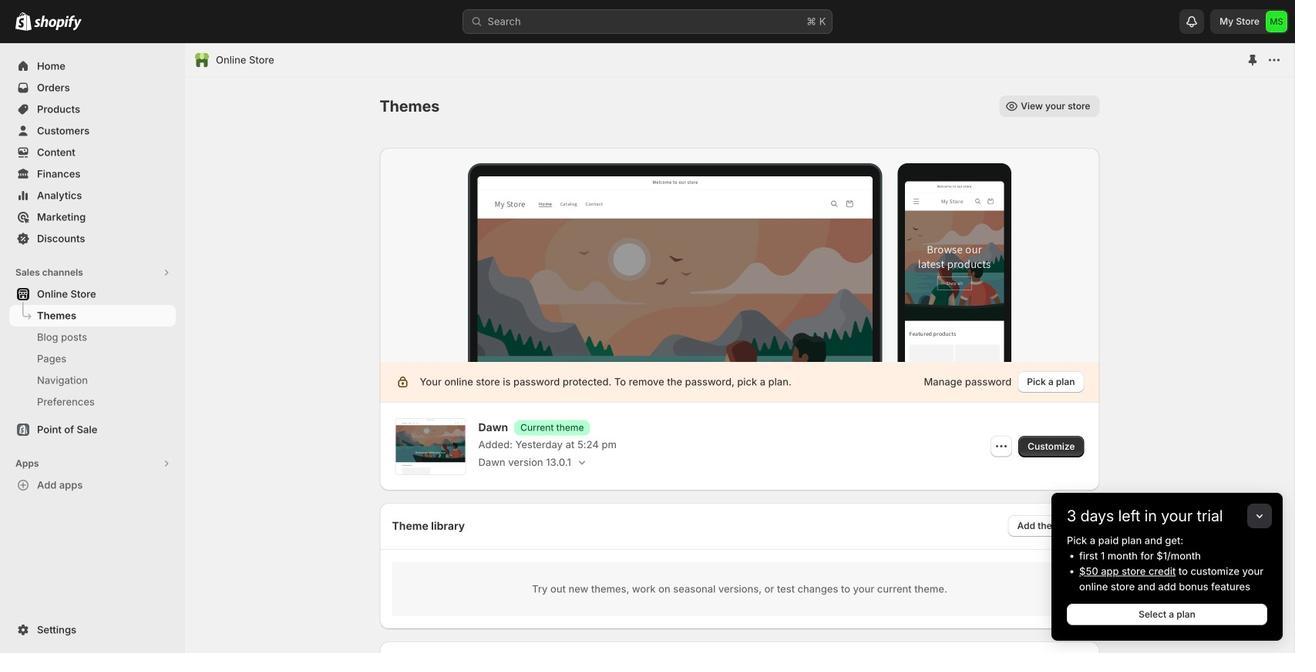 Task type: describe. For each thing, give the bounding box(es) containing it.
0 horizontal spatial shopify image
[[15, 12, 32, 31]]

1 horizontal spatial shopify image
[[34, 15, 82, 31]]

my store image
[[1266, 11, 1287, 32]]



Task type: locate. For each thing, give the bounding box(es) containing it.
shopify image
[[15, 12, 32, 31], [34, 15, 82, 31]]

online store image
[[194, 52, 210, 68]]



